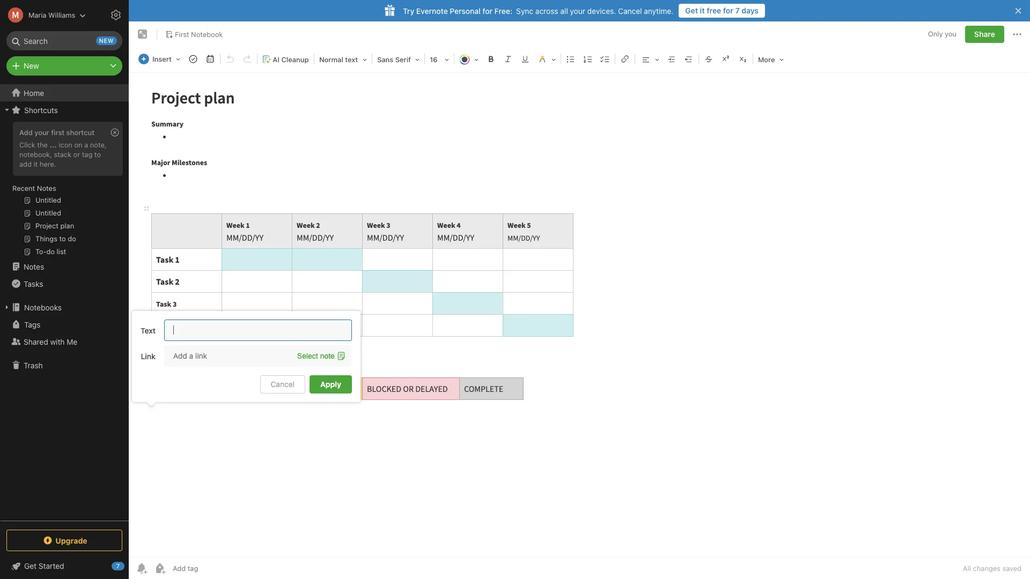 Task type: vqa. For each thing, say whether or not it's contained in the screenshot.
Upgrade popup button
yes



Task type: locate. For each thing, give the bounding box(es) containing it.
maria
[[28, 10, 46, 19]]

note,
[[90, 141, 107, 149]]

0 vertical spatial get
[[685, 6, 698, 15]]

get it free for 7 days button
[[679, 4, 765, 18]]

for for free:
[[483, 6, 493, 15]]

get
[[685, 6, 698, 15], [24, 562, 37, 571]]

get inside help and learning task checklist field
[[24, 562, 37, 571]]

get left started
[[24, 562, 37, 571]]

notebooks
[[24, 303, 62, 312]]

1 vertical spatial it
[[34, 160, 38, 168]]

all changes saved
[[963, 565, 1022, 573]]

16
[[430, 55, 438, 64]]

for left free:
[[483, 6, 493, 15]]

insert link image
[[618, 52, 633, 67]]

Font size field
[[426, 52, 453, 67]]

new search field
[[14, 31, 117, 50]]

Heading level field
[[316, 52, 371, 67]]

get inside button
[[685, 6, 698, 15]]

7
[[736, 6, 740, 15], [116, 563, 120, 570]]

get started
[[24, 562, 64, 571]]

add
[[19, 128, 33, 137]]

changes
[[973, 565, 1001, 573]]

add
[[19, 160, 32, 168]]

add your first shortcut
[[19, 128, 95, 137]]

your up the
[[34, 128, 49, 137]]

shortcuts
[[24, 105, 58, 115]]

1 vertical spatial 7
[[116, 563, 120, 570]]

ai
[[273, 55, 280, 64]]

add a reminder image
[[135, 562, 148, 575]]

Alignment field
[[637, 52, 663, 67]]

first
[[51, 128, 65, 137]]

underline image
[[518, 52, 533, 67]]

Help and Learning task checklist field
[[0, 558, 129, 575]]

your right 'all' on the top of the page
[[570, 6, 586, 15]]

a
[[84, 141, 88, 149]]

Font color field
[[456, 52, 482, 67]]

Highlight field
[[534, 52, 560, 67]]

get for get started
[[24, 562, 37, 571]]

normal text
[[319, 55, 358, 64]]

your
[[570, 6, 586, 15], [34, 128, 49, 137]]

for right free
[[723, 6, 734, 15]]

shared with me link
[[0, 333, 128, 350]]

you
[[945, 30, 957, 38]]

cancel
[[618, 6, 642, 15]]

get left free
[[685, 6, 698, 15]]

notes right recent on the left top
[[37, 184, 56, 193]]

2 for from the left
[[483, 6, 493, 15]]

calendar event image
[[203, 52, 218, 67]]

free
[[707, 6, 722, 15]]

1 vertical spatial your
[[34, 128, 49, 137]]

click
[[19, 141, 35, 149]]

0 horizontal spatial your
[[34, 128, 49, 137]]

get it free for 7 days
[[685, 6, 759, 15]]

italic image
[[501, 52, 516, 67]]

for
[[723, 6, 734, 15], [483, 6, 493, 15]]

here.
[[40, 160, 56, 168]]

1 horizontal spatial get
[[685, 6, 698, 15]]

tasks
[[24, 279, 43, 288]]

0 horizontal spatial it
[[34, 160, 38, 168]]

try
[[403, 6, 414, 15]]

on
[[74, 141, 82, 149]]

numbered list image
[[581, 52, 596, 67]]

anytime.
[[644, 6, 674, 15]]

1 vertical spatial notes
[[24, 262, 44, 271]]

tasks button
[[0, 275, 128, 293]]

bulleted list image
[[564, 52, 579, 67]]

subscript image
[[736, 52, 751, 67]]

trash link
[[0, 357, 128, 374]]

7 left click to collapse 'icon'
[[116, 563, 120, 570]]

share button
[[966, 26, 1005, 43]]

1 horizontal spatial it
[[700, 6, 705, 15]]

0 horizontal spatial get
[[24, 562, 37, 571]]

notes
[[37, 184, 56, 193], [24, 262, 44, 271]]

serif
[[395, 55, 411, 64]]

0 horizontal spatial for
[[483, 6, 493, 15]]

group
[[0, 119, 128, 262]]

free:
[[495, 6, 513, 15]]

notes up tasks
[[24, 262, 44, 271]]

more
[[758, 55, 775, 64]]

tree containing home
[[0, 84, 129, 521]]

group containing add your first shortcut
[[0, 119, 128, 262]]

ai cleanup
[[273, 55, 309, 64]]

upgrade
[[55, 536, 87, 546]]

7 left days
[[736, 6, 740, 15]]

1 horizontal spatial your
[[570, 6, 586, 15]]

expand notebooks image
[[3, 303, 11, 312]]

1 horizontal spatial for
[[723, 6, 734, 15]]

for inside get it free for 7 days button
[[723, 6, 734, 15]]

0 vertical spatial it
[[700, 6, 705, 15]]

strikethrough image
[[701, 52, 716, 67]]

0 horizontal spatial 7
[[116, 563, 120, 570]]

it
[[700, 6, 705, 15], [34, 160, 38, 168]]

it inside icon on a note, notebook, stack or tag to add it here.
[[34, 160, 38, 168]]

Font family field
[[374, 52, 423, 67]]

it left free
[[700, 6, 705, 15]]

expand note image
[[136, 28, 149, 41]]

started
[[39, 562, 64, 571]]

1 for from the left
[[723, 6, 734, 15]]

your inside tree
[[34, 128, 49, 137]]

first
[[175, 30, 189, 38]]

recent notes
[[12, 184, 56, 193]]

tree
[[0, 84, 129, 521]]

it down notebook,
[[34, 160, 38, 168]]

1 vertical spatial get
[[24, 562, 37, 571]]

try evernote personal for free: sync across all your devices. cancel anytime.
[[403, 6, 674, 15]]

1 horizontal spatial 7
[[736, 6, 740, 15]]

0 vertical spatial 7
[[736, 6, 740, 15]]

to
[[94, 150, 101, 159]]



Task type: describe. For each thing, give the bounding box(es) containing it.
shortcuts button
[[0, 101, 128, 119]]

shared
[[24, 337, 48, 346]]

trash
[[24, 361, 43, 370]]

share
[[975, 30, 996, 39]]

home link
[[0, 84, 129, 101]]

stack
[[54, 150, 71, 159]]

shortcut
[[66, 128, 95, 137]]

text
[[345, 55, 358, 64]]

click the ...
[[19, 141, 57, 149]]

Add tag field
[[172, 564, 252, 574]]

home
[[24, 88, 44, 97]]

first notebook button
[[162, 27, 227, 42]]

for for 7
[[723, 6, 734, 15]]

Search text field
[[14, 31, 115, 50]]

shared with me
[[24, 337, 77, 346]]

More field
[[755, 52, 788, 67]]

notebook
[[191, 30, 223, 38]]

maria williams
[[28, 10, 75, 19]]

get for get it free for 7 days
[[685, 6, 698, 15]]

notebook,
[[19, 150, 52, 159]]

superscript image
[[719, 52, 734, 67]]

0 vertical spatial your
[[570, 6, 586, 15]]

add tag image
[[153, 562, 166, 575]]

sans serif
[[377, 55, 411, 64]]

new button
[[6, 56, 122, 76]]

the
[[37, 141, 48, 149]]

or
[[73, 150, 80, 159]]

williams
[[48, 10, 75, 19]]

settings image
[[109, 9, 122, 21]]

sans
[[377, 55, 394, 64]]

all
[[560, 6, 568, 15]]

personal
[[450, 6, 481, 15]]

group inside tree
[[0, 119, 128, 262]]

insert
[[152, 55, 172, 63]]

across
[[536, 6, 558, 15]]

Account field
[[0, 4, 86, 26]]

note window element
[[129, 21, 1030, 580]]

tags button
[[0, 316, 128, 333]]

normal
[[319, 55, 343, 64]]

recent
[[12, 184, 35, 193]]

click to collapse image
[[125, 560, 133, 573]]

saved
[[1003, 565, 1022, 573]]

7 inside help and learning task checklist field
[[116, 563, 120, 570]]

first notebook
[[175, 30, 223, 38]]

task image
[[186, 52, 201, 67]]

notebooks link
[[0, 299, 128, 316]]

tag
[[82, 150, 92, 159]]

evernote
[[416, 6, 448, 15]]

icon on a note, notebook, stack or tag to add it here.
[[19, 141, 107, 168]]

tags
[[24, 320, 40, 329]]

bold image
[[484, 52, 499, 67]]

only you
[[928, 30, 957, 38]]

indent image
[[664, 52, 679, 67]]

upgrade button
[[6, 530, 122, 552]]

more actions image
[[1011, 28, 1024, 41]]

me
[[67, 337, 77, 346]]

Insert field
[[136, 52, 184, 67]]

days
[[742, 6, 759, 15]]

...
[[50, 141, 57, 149]]

new
[[99, 37, 114, 44]]

0 vertical spatial notes
[[37, 184, 56, 193]]

only
[[928, 30, 943, 38]]

devices.
[[588, 6, 616, 15]]

outdent image
[[682, 52, 697, 67]]

sync
[[516, 6, 534, 15]]

checklist image
[[598, 52, 613, 67]]

ai cleanup button
[[259, 52, 313, 67]]

with
[[50, 337, 65, 346]]

new
[[24, 61, 39, 70]]

it inside button
[[700, 6, 705, 15]]

Note Editor text field
[[129, 73, 1030, 558]]

icon
[[59, 141, 72, 149]]

all
[[963, 565, 971, 573]]

notes link
[[0, 258, 128, 275]]

cleanup
[[281, 55, 309, 64]]

More actions field
[[1011, 26, 1024, 43]]

7 inside get it free for 7 days button
[[736, 6, 740, 15]]



